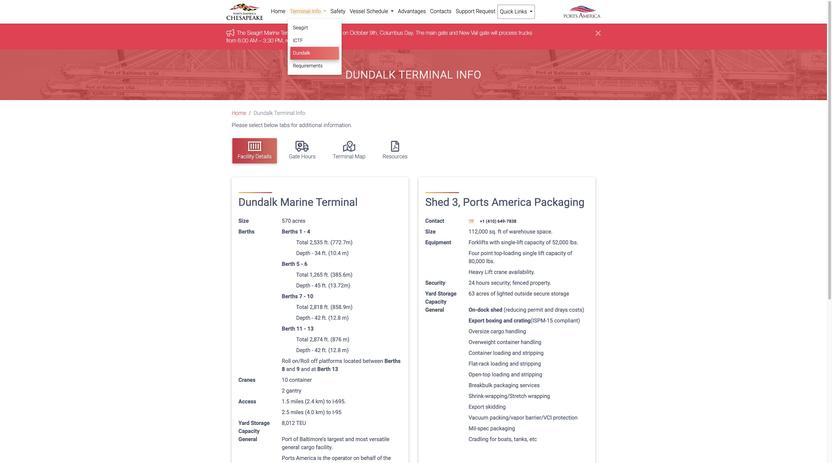 Task type: vqa. For each thing, say whether or not it's contained in the screenshot.
acres to the top
yes



Task type: locate. For each thing, give the bounding box(es) containing it.
gates
[[301, 30, 313, 36]]

on-dock shed (reducing permit and drays costs)
[[469, 307, 585, 313]]

1 horizontal spatial capacity
[[546, 250, 566, 257]]

total down 7
[[296, 304, 308, 311]]

km)
[[316, 399, 325, 405], [316, 410, 325, 416]]

2 i- from the top
[[333, 410, 336, 416]]

container for 10
[[289, 377, 312, 384]]

miles up 8,012 teu
[[291, 410, 304, 416]]

capacity up single
[[525, 240, 545, 246]]

0 horizontal spatial info
[[296, 110, 305, 116]]

support request
[[456, 8, 496, 15]]

capacity down access
[[239, 428, 260, 435]]

0 horizontal spatial home
[[232, 110, 246, 116]]

2 total from the top
[[296, 272, 308, 278]]

information.
[[324, 122, 352, 129]]

on right open
[[343, 30, 349, 36]]

2 to from the top
[[326, 410, 331, 416]]

0 horizontal spatial size
[[239, 218, 249, 224]]

1 vertical spatial storage
[[251, 420, 270, 427]]

0 horizontal spatial yard storage capacity
[[239, 420, 270, 435]]

- left 4
[[304, 229, 306, 235]]

new
[[459, 30, 470, 36]]

stripping for flat-rack loading and stripping
[[520, 361, 541, 367]]

1 horizontal spatial on
[[354, 455, 360, 462]]

and up '15' at right bottom
[[545, 307, 554, 313]]

km) for (2.4
[[316, 399, 325, 405]]

- right 11
[[304, 326, 306, 332]]

0 vertical spatial home
[[271, 8, 286, 15]]

1 km) from the top
[[316, 399, 325, 405]]

dundalk
[[293, 50, 310, 56], [346, 68, 396, 81], [254, 110, 273, 116], [239, 196, 278, 209]]

1 vertical spatial marine
[[280, 196, 314, 209]]

loading down single-
[[504, 250, 522, 257]]

1 vertical spatial export
[[469, 404, 484, 411]]

four point top-loading single lift capacity of 80,000 lbs.
[[469, 250, 573, 265]]

acres for 570
[[292, 218, 306, 224]]

0 horizontal spatial gate
[[438, 30, 448, 36]]

0 horizontal spatial seagirt
[[247, 30, 263, 36]]

1 horizontal spatial storage
[[438, 291, 457, 297]]

13 down roll on/roll off platforms located between
[[332, 366, 338, 373]]

gate right vail
[[480, 30, 490, 36]]

on left the behalf
[[354, 455, 360, 462]]

1 to from the top
[[326, 399, 331, 405]]

acres down hours
[[476, 291, 489, 297]]

wrapping/stretch
[[485, 393, 527, 400]]

0 horizontal spatial home link
[[232, 110, 246, 116]]

1 vertical spatial ports
[[282, 455, 295, 462]]

lbs. right '52,000'
[[570, 240, 579, 246]]

1 vertical spatial stripping
[[520, 361, 541, 367]]

phone office image
[[469, 220, 479, 224]]

1 vertical spatial km)
[[316, 410, 325, 416]]

shed
[[426, 196, 450, 209]]

2,535
[[310, 240, 323, 246]]

of right the behalf
[[377, 455, 382, 462]]

- right 7
[[304, 294, 306, 300]]

i- for 695.
[[333, 399, 336, 405]]

0 vertical spatial ports
[[463, 196, 489, 209]]

- left 34
[[312, 250, 313, 257]]

0 vertical spatial stripping
[[523, 350, 544, 357]]

0 horizontal spatial container
[[289, 377, 312, 384]]

0 vertical spatial handling
[[506, 329, 526, 335]]

home link up please
[[232, 110, 246, 116]]

1 vertical spatial yard storage capacity
[[239, 420, 270, 435]]

0 vertical spatial cargo
[[491, 329, 504, 335]]

1 vertical spatial (12.8
[[329, 348, 341, 354]]

1 vertical spatial packaging
[[491, 426, 515, 432]]

0 horizontal spatial on
[[343, 30, 349, 36]]

berth left 11
[[282, 326, 295, 332]]

0 horizontal spatial storage
[[251, 420, 270, 427]]

1 vertical spatial acres
[[476, 291, 489, 297]]

1 horizontal spatial for
[[490, 437, 497, 443]]

total 2,874 ft. (876 m)
[[296, 337, 350, 343]]

quick links
[[500, 8, 529, 15]]

10 container
[[282, 377, 312, 384]]

export down shrink-
[[469, 404, 484, 411]]

0 vertical spatial home link
[[269, 5, 288, 18]]

total for total 2,874 ft. (876 m)
[[296, 337, 308, 343]]

facility.
[[316, 445, 333, 451]]

1 vertical spatial port
[[306, 464, 316, 464]]

1 vertical spatial general
[[239, 437, 257, 443]]

lift inside four point top-loading single lift capacity of 80,000 lbs.
[[539, 250, 545, 257]]

breakbulk
[[469, 383, 493, 389]]

marine up 3:30
[[264, 30, 279, 36]]

0 horizontal spatial lift
[[517, 240, 523, 246]]

total down 11
[[296, 337, 308, 343]]

1 vertical spatial to
[[326, 410, 331, 416]]

1 vertical spatial yard
[[239, 420, 250, 427]]

home link left terminal info
[[269, 5, 288, 18]]

1 total from the top
[[296, 240, 308, 246]]

requirements link
[[290, 60, 339, 72]]

boxing
[[486, 318, 502, 324]]

container up 'container loading and stripping'
[[497, 339, 520, 346]]

will left 'process'
[[491, 30, 498, 36]]

marine up the 570 acres
[[280, 196, 314, 209]]

skidding
[[486, 404, 506, 411]]

container for overweight
[[497, 339, 520, 346]]

storage down the security
[[438, 291, 457, 297]]

2 the from the left
[[416, 30, 425, 36]]

to left 95
[[326, 410, 331, 416]]

secure
[[534, 291, 550, 297]]

of right the ft
[[503, 229, 508, 235]]

the up 6:00
[[237, 30, 246, 36]]

1 depth from the top
[[296, 250, 311, 257]]

october
[[350, 30, 368, 36]]

of up general
[[293, 437, 298, 443]]

please select below tabs for additional information.
[[232, 122, 352, 129]]

of down '52,000'
[[568, 250, 573, 257]]

platforms
[[319, 358, 342, 365]]

export for export boxing and crating (ispm-15 compliant)
[[469, 318, 485, 324]]

the right the behalf
[[384, 455, 391, 462]]

terminal info link
[[288, 5, 329, 18]]

7
[[299, 294, 302, 300]]

total for total 1,265 ft. (385.6m)
[[296, 272, 308, 278]]

2 horizontal spatial info
[[456, 68, 482, 81]]

0 vertical spatial yard storage capacity
[[426, 291, 457, 305]]

handling down 'crating' in the right bottom of the page
[[506, 329, 526, 335]]

and down (reducing
[[504, 318, 513, 324]]

1 vertical spatial on
[[354, 455, 360, 462]]

1 horizontal spatial port
[[306, 464, 316, 464]]

1 horizontal spatial seagirt
[[293, 25, 308, 31]]

berth for berth 5 - 6
[[282, 261, 295, 268]]

safety link
[[329, 5, 348, 18]]

and inside the seagirt marine terminal gates will be open on october 9th, columbus day. the main gate and new vail gate will process trucks from 6:00 am – 3:30 pm, reefers included.
[[449, 30, 458, 36]]

cranes
[[239, 377, 256, 384]]

berths 1 - 4
[[282, 229, 310, 235]]

1 vertical spatial lift
[[539, 250, 545, 257]]

0 vertical spatial yard
[[426, 291, 437, 297]]

1 miles from the top
[[291, 399, 304, 405]]

(ispm-
[[531, 318, 547, 324]]

schedule
[[367, 8, 388, 15]]

cargo
[[491, 329, 504, 335], [301, 445, 315, 451]]

0 horizontal spatial america
[[296, 455, 316, 462]]

mil-
[[469, 426, 478, 432]]

advantages link
[[396, 5, 428, 18]]

depth up 7
[[296, 283, 311, 289]]

mil-spec packaging
[[469, 426, 515, 432]]

packaging
[[494, 383, 519, 389], [491, 426, 515, 432]]

rack
[[479, 361, 490, 367]]

space.
[[537, 229, 553, 235]]

10 down 8
[[282, 377, 288, 384]]

1 horizontal spatial dundalk terminal info
[[346, 68, 482, 81]]

2 miles from the top
[[291, 410, 304, 416]]

ft. right 34
[[322, 250, 327, 257]]

of inside port of baltimore's largest and most versatile general cargo facility.
[[293, 437, 298, 443]]

km) right "(2.4"
[[316, 399, 325, 405]]

handling down "export boxing and crating (ispm-15 compliant)"
[[521, 339, 542, 346]]

1 will from the left
[[314, 30, 321, 36]]

gate hours
[[289, 153, 316, 160]]

1 horizontal spatial general
[[426, 307, 444, 313]]

on-
[[469, 307, 478, 313]]

1 vertical spatial i-
[[333, 410, 336, 416]]

seagirt inside the seagirt marine terminal gates will be open on october 9th, columbus day. the main gate and new vail gate will process trucks from 6:00 am – 3:30 pm, reefers included.
[[247, 30, 263, 36]]

largest
[[328, 437, 344, 443]]

seagirt up ictf
[[293, 25, 308, 31]]

total down 1
[[296, 240, 308, 246]]

home left terminal info
[[271, 8, 286, 15]]

1 horizontal spatial acres
[[476, 291, 489, 297]]

gate
[[289, 153, 300, 160]]

0 horizontal spatial dundalk terminal info
[[254, 110, 305, 116]]

0 vertical spatial km)
[[316, 399, 325, 405]]

1 horizontal spatial marine
[[280, 196, 314, 209]]

america up 7838
[[492, 196, 532, 209]]

yard storage capacity down access
[[239, 420, 270, 435]]

cargo down boxing at the bottom right of page
[[491, 329, 504, 335]]

24
[[469, 280, 475, 286]]

2 export from the top
[[469, 404, 484, 411]]

0 vertical spatial to
[[326, 399, 331, 405]]

loading up breakbulk packaging services
[[492, 372, 510, 378]]

for down mil-spec packaging in the right of the page
[[490, 437, 497, 443]]

0 horizontal spatial capacity
[[239, 428, 260, 435]]

- down 2,818
[[312, 315, 313, 322]]

of inside the ports america is the operator on behalf of the maryland port administration
[[377, 455, 382, 462]]

the right is
[[323, 455, 331, 462]]

is
[[318, 455, 322, 462]]

0 horizontal spatial 10
[[282, 377, 288, 384]]

4 total from the top
[[296, 337, 308, 343]]

loading inside four point top-loading single lift capacity of 80,000 lbs.
[[504, 250, 522, 257]]

on inside the seagirt marine terminal gates will be open on october 9th, columbus day. the main gate and new vail gate will process trucks from 6:00 am – 3:30 pm, reefers included.
[[343, 30, 349, 36]]

storage down access
[[251, 420, 270, 427]]

1 vertical spatial berth
[[282, 326, 295, 332]]

berth left 5 on the bottom left
[[282, 261, 295, 268]]

52,000
[[552, 240, 569, 246]]

dundalk terminal info
[[346, 68, 482, 81], [254, 110, 305, 116]]

home
[[271, 8, 286, 15], [232, 110, 246, 116]]

1 vertical spatial container
[[289, 377, 312, 384]]

42 down 2,818
[[315, 315, 321, 322]]

- left 6
[[301, 261, 303, 268]]

0 vertical spatial info
[[312, 8, 321, 15]]

top-
[[495, 250, 504, 257]]

1 vertical spatial lbs.
[[486, 258, 495, 265]]

capacity
[[426, 299, 447, 305], [239, 428, 260, 435]]

570
[[282, 218, 291, 224]]

- left "45"
[[312, 283, 313, 289]]

depth up on/roll
[[296, 348, 311, 354]]

storage
[[551, 291, 569, 297]]

1 vertical spatial 42
[[315, 348, 321, 354]]

located
[[344, 358, 362, 365]]

1 horizontal spatial lbs.
[[570, 240, 579, 246]]

gate right 'main'
[[438, 30, 448, 36]]

0 vertical spatial storage
[[438, 291, 457, 297]]

am
[[250, 37, 257, 43]]

miles
[[291, 399, 304, 405], [291, 410, 304, 416]]

0 vertical spatial container
[[497, 339, 520, 346]]

export boxing and crating (ispm-15 compliant)
[[469, 318, 580, 324]]

1 i- from the top
[[333, 399, 336, 405]]

lift right single
[[539, 250, 545, 257]]

from
[[226, 37, 236, 43]]

capacity down '52,000'
[[546, 250, 566, 257]]

1 export from the top
[[469, 318, 485, 324]]

packaging up cradling for boats, tanks, etc
[[491, 426, 515, 432]]

with
[[490, 240, 500, 246]]

0 vertical spatial lift
[[517, 240, 523, 246]]

depth - 42 ft. (12.8 m) down total 2,874 ft. (876 m)
[[296, 348, 349, 354]]

ft. down total 2,818 ft. (858.9m)
[[322, 315, 327, 322]]

0 vertical spatial general
[[426, 307, 444, 313]]

1 horizontal spatial gate
[[480, 30, 490, 36]]

ports up maryland
[[282, 455, 295, 462]]

capacity inside four point top-loading single lift capacity of 80,000 lbs.
[[546, 250, 566, 257]]

0 vertical spatial on
[[343, 30, 349, 36]]

0 horizontal spatial the
[[323, 455, 331, 462]]

tab list
[[229, 135, 601, 167]]

2 will from the left
[[491, 30, 498, 36]]

(12.8 up roll on/roll off platforms located between
[[329, 348, 341, 354]]

0 horizontal spatial lbs.
[[486, 258, 495, 265]]

breakbulk packaging services
[[469, 383, 540, 389]]

1 horizontal spatial home link
[[269, 5, 288, 18]]

capacity down the security
[[426, 299, 447, 305]]

1 horizontal spatial lift
[[539, 250, 545, 257]]

fenced
[[513, 280, 529, 286]]

four
[[469, 250, 480, 257]]

yard storage capacity down the security
[[426, 291, 457, 305]]

1 (12.8 from the top
[[329, 315, 341, 322]]

1 horizontal spatial home
[[271, 8, 286, 15]]

shed
[[491, 307, 503, 313]]

america
[[492, 196, 532, 209], [296, 455, 316, 462]]

to
[[326, 399, 331, 405], [326, 410, 331, 416]]

to for 695.
[[326, 399, 331, 405]]

additional
[[299, 122, 322, 129]]

1 horizontal spatial container
[[497, 339, 520, 346]]

2 vertical spatial stripping
[[521, 372, 543, 378]]

berth for berth 11 - 13
[[282, 326, 295, 332]]

packaging up wrapping/stretch
[[494, 383, 519, 389]]

0 vertical spatial america
[[492, 196, 532, 209]]

of
[[503, 229, 508, 235], [546, 240, 551, 246], [568, 250, 573, 257], [491, 291, 496, 297], [293, 437, 298, 443], [377, 455, 382, 462]]

for right tabs
[[291, 122, 298, 129]]

berth right at
[[317, 366, 331, 373]]

flat-rack loading and stripping
[[469, 361, 541, 367]]

0 horizontal spatial 13
[[308, 326, 314, 332]]

roll on/roll off platforms located between
[[282, 358, 385, 365]]

america left is
[[296, 455, 316, 462]]

1 vertical spatial america
[[296, 455, 316, 462]]

0 vertical spatial 42
[[315, 315, 321, 322]]

2 km) from the top
[[316, 410, 325, 416]]

(reducing
[[504, 307, 527, 313]]

depth up 6
[[296, 250, 311, 257]]

0 vertical spatial miles
[[291, 399, 304, 405]]

the right day.
[[416, 30, 425, 36]]

cargo down "baltimore's"
[[301, 445, 315, 451]]

2 depth from the top
[[296, 283, 311, 289]]

km) right '(4.0'
[[316, 410, 325, 416]]

i- down 695.
[[333, 410, 336, 416]]

ports
[[463, 196, 489, 209], [282, 455, 295, 462]]

services
[[520, 383, 540, 389]]

1 vertical spatial miles
[[291, 410, 304, 416]]

and left most
[[345, 437, 354, 443]]

0 vertical spatial marine
[[264, 30, 279, 36]]

0 horizontal spatial acres
[[292, 218, 306, 224]]

flat-
[[469, 361, 479, 367]]

3 total from the top
[[296, 304, 308, 311]]

berths inside berths 8
[[385, 358, 401, 365]]

and inside port of baltimore's largest and most versatile general cargo facility.
[[345, 437, 354, 443]]

ports up phone office image
[[463, 196, 489, 209]]

1 horizontal spatial size
[[426, 229, 436, 235]]

marine
[[264, 30, 279, 36], [280, 196, 314, 209]]

lift
[[485, 269, 493, 276]]

11
[[297, 326, 303, 332]]

total down 6
[[296, 272, 308, 278]]

to left 695.
[[326, 399, 331, 405]]

baltimore's
[[300, 437, 326, 443]]

2 (12.8 from the top
[[329, 348, 341, 354]]

13 right 11
[[308, 326, 314, 332]]

ports america is the operator on behalf of the maryland port administration
[[282, 455, 391, 464]]

single-
[[501, 240, 517, 246]]

lbs. down point
[[486, 258, 495, 265]]

drays
[[555, 307, 568, 313]]

0 horizontal spatial general
[[239, 437, 257, 443]]

lift down warehouse
[[517, 240, 523, 246]]

oversize
[[469, 329, 489, 335]]

size
[[239, 218, 249, 224], [426, 229, 436, 235]]

will left be on the top of the page
[[314, 30, 321, 36]]

1.5 miles (2.4 km) to i-695.
[[282, 399, 346, 405]]

depth - 42 ft. (12.8 m) down total 2,818 ft. (858.9m)
[[296, 315, 349, 322]]



Task type: describe. For each thing, give the bounding box(es) containing it.
1 horizontal spatial cargo
[[491, 329, 504, 335]]

6
[[304, 261, 308, 268]]

handling for oversize cargo handling
[[506, 329, 526, 335]]

maryland
[[282, 464, 304, 464]]

1 gate from the left
[[438, 30, 448, 36]]

1 horizontal spatial america
[[492, 196, 532, 209]]

berths for berths 8
[[385, 358, 401, 365]]

terminal map link
[[328, 138, 371, 164]]

7838
[[507, 219, 517, 224]]

9
[[297, 366, 300, 373]]

tab list containing facility details
[[229, 135, 601, 167]]

contacts
[[430, 8, 452, 15]]

be
[[323, 30, 328, 36]]

2 the from the left
[[384, 455, 391, 462]]

handling for overweight container handling
[[521, 339, 542, 346]]

total for total 2,535 ft. (772.7m)
[[296, 240, 308, 246]]

1 horizontal spatial yard
[[426, 291, 437, 297]]

1 horizontal spatial capacity
[[426, 299, 447, 305]]

total 1,265 ft. (385.6m)
[[296, 272, 353, 278]]

resources
[[383, 153, 408, 160]]

sq.
[[489, 229, 497, 235]]

cradling for boats, tanks, etc
[[469, 437, 537, 443]]

(772.7m)
[[331, 240, 353, 246]]

export for export skidding
[[469, 404, 484, 411]]

ft. right 2,818
[[324, 304, 329, 311]]

on/roll
[[292, 358, 310, 365]]

map
[[355, 153, 366, 160]]

total for total 2,818 ft. (858.9m)
[[296, 304, 308, 311]]

2 depth - 42 ft. (12.8 m) from the top
[[296, 348, 349, 354]]

2.5 miles (4.0 km) to i-95
[[282, 410, 342, 416]]

berths for berths 1 - 4
[[282, 229, 298, 235]]

(13.72m)
[[329, 283, 351, 289]]

1 the from the left
[[323, 455, 331, 462]]

process
[[499, 30, 517, 36]]

total 2,535 ft. (772.7m)
[[296, 240, 353, 246]]

1 vertical spatial home link
[[232, 110, 246, 116]]

single
[[523, 250, 537, 257]]

63
[[469, 291, 475, 297]]

m) down (858.9m)
[[342, 315, 349, 322]]

pm,
[[275, 37, 284, 43]]

ft. right 1,265 at left bottom
[[324, 272, 329, 278]]

bullhorn image
[[226, 29, 237, 36]]

open
[[330, 30, 341, 36]]

vessel
[[350, 8, 365, 15]]

ports inside the ports america is the operator on behalf of the maryland port administration
[[282, 455, 295, 462]]

km) for (4.0
[[316, 410, 325, 416]]

details
[[256, 153, 272, 160]]

hours
[[476, 280, 490, 286]]

outside
[[515, 291, 533, 297]]

0 vertical spatial 13
[[308, 326, 314, 332]]

and right 8
[[286, 366, 295, 373]]

1 horizontal spatial yard storage capacity
[[426, 291, 457, 305]]

cargo inside port of baltimore's largest and most versatile general cargo facility.
[[301, 445, 315, 451]]

1 42 from the top
[[315, 315, 321, 322]]

support request link
[[454, 5, 498, 18]]

95
[[336, 410, 342, 416]]

loading up flat-rack loading and stripping
[[493, 350, 511, 357]]

terminal inside the seagirt marine terminal gates will be open on october 9th, columbus day. the main gate and new vail gate will process trucks from 6:00 am – 3:30 pm, reefers included.
[[281, 30, 299, 36]]

i- for 95
[[333, 410, 336, 416]]

roll
[[282, 358, 291, 365]]

lighted
[[497, 291, 513, 297]]

shrink-wrapping/stretch wrapping
[[469, 393, 550, 400]]

the seagirt marine terminal gates will be open on october 9th, columbus day. the main gate and new vail gate will process trucks from 6:00 am – 3:30 pm, reefers included. link
[[226, 30, 532, 43]]

forklifts with single-lift capacity of 52,000 lbs.
[[469, 240, 579, 246]]

695.
[[336, 399, 346, 405]]

at
[[311, 366, 316, 373]]

barrier/vci
[[526, 415, 552, 421]]

0 horizontal spatial yard
[[239, 420, 250, 427]]

1 the from the left
[[237, 30, 246, 36]]

request
[[476, 8, 496, 15]]

dundalk marine terminal
[[239, 196, 358, 209]]

4 depth from the top
[[296, 348, 311, 354]]

america inside the ports america is the operator on behalf of the maryland port administration
[[296, 455, 316, 462]]

15
[[547, 318, 553, 324]]

1 vertical spatial info
[[456, 68, 482, 81]]

2 vertical spatial info
[[296, 110, 305, 116]]

close image
[[596, 29, 601, 37]]

0 horizontal spatial for
[[291, 122, 298, 129]]

ft. right "45"
[[322, 283, 327, 289]]

m) right '(876'
[[343, 337, 350, 343]]

1 vertical spatial for
[[490, 437, 497, 443]]

4
[[307, 229, 310, 235]]

ft. down total 2,874 ft. (876 m)
[[322, 348, 327, 354]]

and right 9
[[301, 366, 310, 373]]

8
[[282, 366, 285, 373]]

contacts link
[[428, 5, 454, 18]]

112,000 sq. ft of warehouse space.
[[469, 229, 553, 235]]

vail
[[471, 30, 478, 36]]

main
[[426, 30, 437, 36]]

and down flat-rack loading and stripping
[[511, 372, 520, 378]]

(858.9m)
[[331, 304, 353, 311]]

facility details link
[[232, 138, 277, 164]]

of inside four point top-loading single lift capacity of 80,000 lbs.
[[568, 250, 573, 257]]

1 horizontal spatial ports
[[463, 196, 489, 209]]

of down space.
[[546, 240, 551, 246]]

dundalk link
[[290, 47, 339, 60]]

5
[[297, 261, 300, 268]]

0 horizontal spatial capacity
[[525, 240, 545, 246]]

open-top loading and stripping
[[469, 372, 543, 378]]

ictf link
[[290, 34, 339, 47]]

permit
[[528, 307, 544, 313]]

depth - 34 ft. (10.4 m)
[[296, 250, 349, 257]]

crating
[[514, 318, 531, 324]]

1 vertical spatial capacity
[[239, 428, 260, 435]]

and down overweight container handling
[[513, 350, 521, 357]]

vacuum
[[469, 415, 489, 421]]

loading up open-top loading and stripping
[[491, 361, 509, 367]]

2 gate from the left
[[480, 30, 490, 36]]

overweight
[[469, 339, 496, 346]]

the seagirt marine terminal gates will be open on october 9th, columbus day. the main gate and new vail gate will process trucks from 6:00 am – 3:30 pm, reefers included. alert
[[0, 24, 827, 50]]

+1
[[480, 219, 485, 224]]

2 42 from the top
[[315, 348, 321, 354]]

9th,
[[370, 30, 379, 36]]

quick
[[500, 8, 514, 15]]

the seagirt marine terminal gates will be open on october 9th, columbus day. the main gate and new vail gate will process trucks from 6:00 am – 3:30 pm, reefers included.
[[226, 30, 532, 43]]

day.
[[405, 30, 415, 36]]

1 vertical spatial size
[[426, 229, 436, 235]]

(410)
[[486, 219, 497, 224]]

1 depth - 42 ft. (12.8 m) from the top
[[296, 315, 349, 322]]

hours
[[301, 153, 316, 160]]

container
[[469, 350, 492, 357]]

and down 'container loading and stripping'
[[510, 361, 519, 367]]

0 vertical spatial packaging
[[494, 383, 519, 389]]

miles for 2.5
[[291, 410, 304, 416]]

to for 95
[[326, 410, 331, 416]]

- up off
[[312, 348, 313, 354]]

port inside the ports america is the operator on behalf of the maryland port administration
[[306, 464, 316, 464]]

3 depth from the top
[[296, 315, 311, 322]]

miles for 1.5
[[291, 399, 304, 405]]

berths for berths 7 - 10
[[282, 294, 298, 300]]

berth 11 - 13
[[282, 326, 314, 332]]

1,265
[[310, 272, 323, 278]]

m) right '(10.4'
[[342, 250, 349, 257]]

point
[[481, 250, 493, 257]]

contact
[[426, 218, 445, 224]]

berths for berths
[[239, 229, 255, 235]]

ft. right '2,535'
[[324, 240, 329, 246]]

2,818
[[310, 304, 323, 311]]

trucks
[[519, 30, 532, 36]]

2 gantry
[[282, 388, 301, 394]]

0 vertical spatial dundalk terminal info
[[346, 68, 482, 81]]

tabs
[[280, 122, 290, 129]]

marine inside the seagirt marine terminal gates will be open on october 9th, columbus day. the main gate and new vail gate will process trucks from 6:00 am – 3:30 pm, reefers included.
[[264, 30, 279, 36]]

of left lighted at bottom right
[[491, 291, 496, 297]]

columbus
[[380, 30, 403, 36]]

m) up located
[[342, 348, 349, 354]]

facility details
[[238, 153, 272, 160]]

1 vertical spatial 10
[[282, 377, 288, 384]]

vessel schedule link
[[348, 5, 396, 18]]

included.
[[302, 37, 323, 43]]

(385.6m)
[[331, 272, 353, 278]]

ft. left '(876'
[[324, 337, 329, 343]]

shed 3, ports america packaging
[[426, 196, 585, 209]]

1 horizontal spatial 10
[[307, 294, 313, 300]]

lbs. inside four point top-loading single lift capacity of 80,000 lbs.
[[486, 258, 495, 265]]

export skidding
[[469, 404, 506, 411]]

1 horizontal spatial 13
[[332, 366, 338, 373]]

safety
[[331, 8, 346, 15]]

0 vertical spatial size
[[239, 218, 249, 224]]

stripping for open-top loading and stripping
[[521, 372, 543, 378]]

acres for 63
[[476, 291, 489, 297]]

8,012
[[282, 420, 295, 427]]

off
[[311, 358, 318, 365]]

on inside the ports america is the operator on behalf of the maryland port administration
[[354, 455, 360, 462]]

0 vertical spatial lbs.
[[570, 240, 579, 246]]

links
[[515, 8, 527, 15]]

port inside port of baltimore's largest and most versatile general cargo facility.
[[282, 437, 292, 443]]

80,000
[[469, 258, 485, 265]]

(4.0
[[305, 410, 314, 416]]

2 vertical spatial berth
[[317, 366, 331, 373]]

vessel schedule
[[350, 8, 390, 15]]



